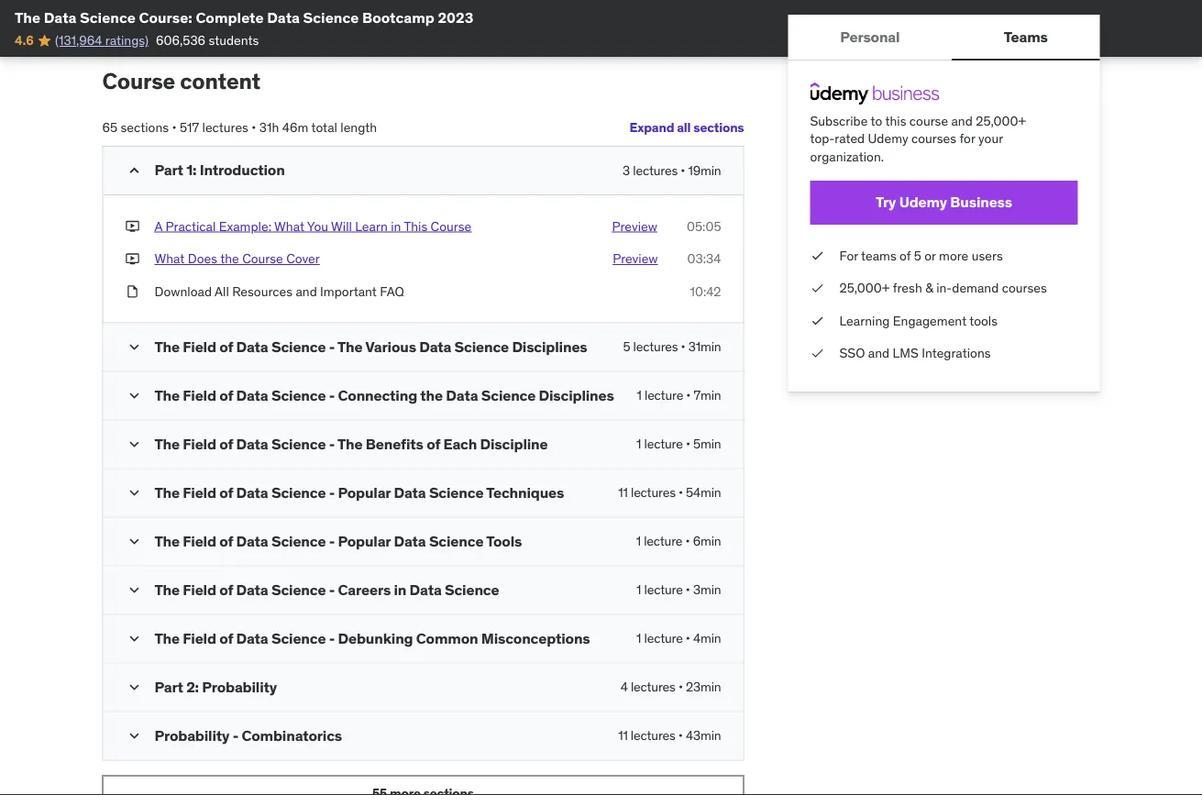 Task type: describe. For each thing, give the bounding box(es) containing it.
a practical example: what you will learn in this course button
[[155, 218, 472, 236]]

field for the field of data science - careers in data science
[[183, 581, 216, 599]]

all
[[215, 283, 229, 300]]

course
[[910, 112, 948, 129]]

length
[[340, 119, 377, 136]]

0 horizontal spatial 25,000+
[[840, 280, 890, 296]]

teams
[[861, 247, 897, 263]]

1 vertical spatial probability
[[155, 726, 230, 745]]

lms
[[893, 345, 919, 361]]

the inside button
[[220, 251, 239, 267]]

connecting
[[338, 386, 417, 405]]

will
[[331, 218, 352, 235]]

- for the field of data science - the various data science disciplines
[[329, 338, 335, 356]]

for teams of 5 or more users
[[840, 247, 1003, 263]]

science left tools
[[429, 532, 484, 551]]

the for the field of data science - careers in data science
[[155, 581, 180, 599]]

the field of data science - debunking common misconceptions
[[155, 629, 590, 648]]

small image for the field of data science - careers in data science
[[125, 581, 144, 600]]

25,000+ fresh & in-demand courses
[[840, 280, 1047, 296]]

download all resources and important faq
[[155, 283, 404, 300]]

field for the field of data science - the benefits of each discipline
[[183, 435, 216, 454]]

3 lectures • 19min
[[623, 162, 721, 179]]

common
[[416, 629, 478, 648]]

65 sections • 517 lectures • 31h 46m total length
[[102, 119, 377, 136]]

xsmall image for sso
[[810, 344, 825, 362]]

4 lectures • 23min
[[621, 679, 721, 696]]

of for the field of data science - popular data science tools
[[219, 532, 233, 551]]

65
[[102, 119, 118, 136]]

course content
[[102, 67, 260, 95]]

teams button
[[952, 15, 1100, 59]]

complete
[[196, 8, 264, 27]]

field for the field of data science - popular data science techniques
[[183, 483, 216, 502]]

to
[[871, 112, 882, 129]]

try
[[876, 193, 896, 212]]

disciplines for the field of data science - connecting the data science disciplines
[[539, 386, 614, 405]]

of for the field of data science - careers in data science
[[219, 581, 233, 599]]

54min
[[686, 485, 721, 501]]

1 vertical spatial udemy
[[899, 193, 947, 212]]

the field of data science - popular data science techniques
[[155, 483, 564, 502]]

- for the field of data science - popular data science tools
[[329, 532, 335, 551]]

students
[[209, 32, 259, 49]]

download
[[155, 283, 212, 300]]

1 lecture • 5min
[[637, 436, 721, 453]]

course:
[[139, 8, 192, 27]]

science up common at the left of the page
[[445, 581, 499, 599]]

or
[[925, 247, 936, 263]]

science right various
[[454, 338, 509, 356]]

sections inside dropdown button
[[694, 119, 744, 136]]

what does the course cover button
[[155, 250, 320, 268]]

lectures for part 2: probability
[[631, 679, 676, 696]]

xsmall image for for
[[810, 246, 825, 264]]

xsmall image for learning
[[810, 312, 825, 330]]

courses inside subscribe to this course and 25,000+ top‑rated udemy courses for your organization.
[[912, 130, 957, 147]]

3min
[[693, 582, 721, 598]]

43min
[[686, 728, 721, 744]]

of for for teams of 5 or more users
[[900, 247, 911, 263]]

for
[[840, 247, 858, 263]]

expand all sections button
[[630, 109, 744, 146]]

small image for the field of data science - debunking common misconceptions
[[125, 630, 144, 648]]

popular for tools
[[338, 532, 391, 551]]

2:
[[186, 678, 199, 697]]

try udemy business
[[876, 193, 1012, 212]]

lecture for the field of data science - connecting the data science disciplines
[[645, 388, 683, 404]]

faq
[[380, 283, 404, 300]]

field for the field of data science - the various data science disciplines
[[183, 338, 216, 356]]

11 lectures • 54min
[[618, 485, 721, 501]]

the for the field of data science - popular data science tools
[[155, 532, 180, 551]]

of for the field of data science - the various data science disciplines
[[219, 338, 233, 356]]

resources
[[232, 283, 293, 300]]

try udemy business link
[[810, 180, 1078, 224]]

small image for the field of data science - connecting the data science disciplines
[[125, 387, 144, 405]]

example:
[[219, 218, 271, 235]]

5 lectures • 31min
[[623, 339, 721, 355]]

of for the field of data science - popular data science techniques
[[219, 483, 233, 502]]

teams
[[1004, 27, 1048, 46]]

6min
[[693, 533, 721, 550]]

science down the field of data science - careers in data science
[[271, 629, 326, 648]]

• for part 1: introduction
[[681, 162, 685, 179]]

the field of data science - connecting the data science disciplines
[[155, 386, 614, 405]]

- for the field of data science - careers in data science
[[329, 581, 335, 599]]

discipline
[[480, 435, 548, 454]]

xsmall image for xsmall icon left of "a"
[[125, 250, 140, 268]]

0 horizontal spatial 5
[[623, 339, 630, 355]]

science up the field of data science - popular data science tools
[[271, 483, 326, 502]]

in-
[[936, 280, 952, 296]]

part 2: probability
[[155, 678, 277, 697]]

science down the field of data science - popular data science tools
[[271, 581, 326, 599]]

23min
[[686, 679, 721, 696]]

1 lecture • 3min
[[636, 582, 721, 598]]

small image for probability - combinatorics
[[125, 727, 144, 746]]

10:42
[[690, 283, 721, 300]]

this
[[885, 112, 906, 129]]

science left bootcamp
[[303, 8, 359, 27]]

small image for the field of data science - popular data science techniques
[[125, 484, 144, 503]]

tools
[[970, 312, 998, 329]]

top‑rated
[[810, 130, 865, 147]]

udemy business image
[[810, 83, 939, 105]]

part for part 1: introduction
[[155, 161, 183, 180]]

small image for the field of data science - the various data science disciplines
[[125, 338, 144, 357]]

• for the field of data science - popular data science techniques
[[679, 485, 683, 501]]

(131,964 ratings)
[[55, 32, 148, 49]]

small image for the field of data science - popular data science tools
[[125, 533, 144, 551]]

benefits
[[366, 435, 423, 454]]

0 horizontal spatial sections
[[121, 119, 169, 136]]

science up discipline
[[481, 386, 536, 405]]

lectures for the field of data science - popular data science techniques
[[631, 485, 676, 501]]

0 vertical spatial probability
[[202, 678, 277, 697]]

lecture for the field of data science - careers in data science
[[644, 582, 683, 598]]

total
[[311, 119, 337, 136]]

4min
[[693, 631, 721, 647]]

techniques
[[486, 483, 564, 502]]

0 horizontal spatial what
[[155, 251, 185, 267]]

• for probability - combinatorics
[[678, 728, 683, 744]]

personal button
[[788, 15, 952, 59]]

business
[[950, 193, 1012, 212]]

you
[[307, 218, 328, 235]]

the field of data science - careers in data science
[[155, 581, 499, 599]]

each
[[443, 435, 477, 454]]

lecture for the field of data science - popular data science tools
[[644, 533, 683, 550]]

important
[[320, 283, 377, 300]]

careers
[[338, 581, 391, 599]]

lecture for the field of data science - debunking common misconceptions
[[644, 631, 683, 647]]

demand
[[952, 280, 999, 296]]

- for the field of data science - the benefits of each discipline
[[329, 435, 335, 454]]

11 lectures • 43min
[[618, 728, 721, 744]]

science up the field of data science - careers in data science
[[271, 532, 326, 551]]

the data science course: complete data science bootcamp 2023
[[15, 8, 473, 27]]

1 for the field of data science - careers in data science
[[636, 582, 641, 598]]

popular for techniques
[[338, 483, 391, 502]]

517
[[180, 119, 199, 136]]

subscribe to this course and 25,000+ top‑rated udemy courses for your organization.
[[810, 112, 1026, 165]]

small image for the field of data science - the benefits of each discipline
[[125, 436, 144, 454]]

0 horizontal spatial and
[[296, 283, 317, 300]]

• for the field of data science - connecting the data science disciplines
[[686, 388, 691, 404]]

• for the field of data science - the benefits of each discipline
[[686, 436, 690, 453]]

course inside button
[[242, 251, 283, 267]]

• for the field of data science - the various data science disciplines
[[681, 339, 686, 355]]

• left 31h 46m
[[252, 119, 256, 136]]

&
[[925, 280, 933, 296]]



Task type: locate. For each thing, give the bounding box(es) containing it.
1 vertical spatial and
[[296, 283, 317, 300]]

sections right the 65
[[121, 119, 169, 136]]

part for part 2: probability
[[155, 678, 183, 697]]

1 vertical spatial courses
[[1002, 280, 1047, 296]]

subscribe
[[810, 112, 868, 129]]

31h 46m
[[259, 119, 308, 136]]

course inside a practical example: what you will learn in this course button
[[431, 218, 472, 235]]

• for the field of data science - popular data science tools
[[685, 533, 690, 550]]

1 horizontal spatial xsmall image
[[810, 279, 825, 297]]

the for the field of data science - the benefits of each discipline
[[155, 435, 180, 454]]

and up for
[[951, 112, 973, 129]]

the for the field of data science - debunking common misconceptions
[[155, 629, 180, 648]]

engagement
[[893, 312, 967, 329]]

cover
[[286, 251, 320, 267]]

lectures right 4
[[631, 679, 676, 696]]

a practical example: what you will learn in this course
[[155, 218, 472, 235]]

• left "19min"
[[681, 162, 685, 179]]

0 vertical spatial disciplines
[[512, 338, 587, 356]]

• left 7min
[[686, 388, 691, 404]]

6 field from the top
[[183, 581, 216, 599]]

preview for 05:05
[[612, 218, 657, 235]]

0 horizontal spatial courses
[[912, 130, 957, 147]]

field for the field of data science - connecting the data science disciplines
[[183, 386, 216, 405]]

1 horizontal spatial 5
[[914, 247, 921, 263]]

4 lecture from the top
[[644, 582, 683, 598]]

1 down the 5 lectures • 31min
[[637, 388, 642, 404]]

4.6
[[15, 32, 34, 49]]

1 horizontal spatial course
[[242, 251, 283, 267]]

2 small image from the top
[[125, 436, 144, 454]]

1 horizontal spatial the
[[420, 386, 443, 405]]

expand all sections
[[630, 119, 744, 136]]

combinatorics
[[242, 726, 342, 745]]

1 horizontal spatial 25,000+
[[976, 112, 1026, 129]]

4 field from the top
[[183, 483, 216, 502]]

25,000+ inside subscribe to this course and 25,000+ top‑rated udemy courses for your organization.
[[976, 112, 1026, 129]]

various
[[365, 338, 416, 356]]

and right sso
[[868, 345, 890, 361]]

3 lecture from the top
[[644, 533, 683, 550]]

1 lecture • 6min
[[636, 533, 721, 550]]

2 small image from the top
[[125, 387, 144, 405]]

2 popular from the top
[[338, 532, 391, 551]]

popular down the field of data science - the benefits of each discipline
[[338, 483, 391, 502]]

xsmall image left "a"
[[125, 218, 140, 236]]

lectures left 43min
[[631, 728, 676, 744]]

1 vertical spatial 5
[[623, 339, 630, 355]]

0 horizontal spatial the
[[220, 251, 239, 267]]

1 11 from the top
[[618, 485, 628, 501]]

2 horizontal spatial and
[[951, 112, 973, 129]]

field for the field of data science - debunking common misconceptions
[[183, 629, 216, 648]]

udemy down this on the top
[[868, 130, 908, 147]]

xsmall image left does
[[125, 250, 140, 268]]

lecture left 7min
[[645, 388, 683, 404]]

small image for part 1: introduction
[[125, 162, 144, 180]]

- for the field of data science - connecting the data science disciplines
[[329, 386, 335, 405]]

1 lecture • 4min
[[636, 631, 721, 647]]

of for the field of data science - debunking common misconceptions
[[219, 629, 233, 648]]

learning
[[840, 312, 890, 329]]

preview for 03:34
[[613, 251, 658, 267]]

debunking
[[338, 629, 413, 648]]

of
[[900, 247, 911, 263], [219, 338, 233, 356], [219, 386, 233, 405], [219, 435, 233, 454], [427, 435, 440, 454], [219, 483, 233, 502], [219, 532, 233, 551], [219, 581, 233, 599], [219, 629, 233, 648]]

xsmall image left download
[[125, 283, 140, 301]]

0 vertical spatial part
[[155, 161, 183, 180]]

5
[[914, 247, 921, 263], [623, 339, 630, 355]]

- up the field of data science - popular data science techniques
[[329, 435, 335, 454]]

7 field from the top
[[183, 629, 216, 648]]

content
[[180, 67, 260, 95]]

sso and lms integrations
[[840, 345, 991, 361]]

what left you
[[274, 218, 304, 235]]

1 field from the top
[[183, 338, 216, 356]]

25,000+ up learning
[[840, 280, 890, 296]]

1 for the field of data science - debunking common misconceptions
[[636, 631, 641, 647]]

udemy inside subscribe to this course and 25,000+ top‑rated udemy courses for your organization.
[[868, 130, 908, 147]]

1 vertical spatial popular
[[338, 532, 391, 551]]

05:05
[[687, 218, 721, 235]]

the field of data science - the benefits of each discipline
[[155, 435, 548, 454]]

2 field from the top
[[183, 386, 216, 405]]

11
[[618, 485, 628, 501], [618, 728, 628, 744]]

xsmall image for xsmall icon associated with for
[[810, 279, 825, 297]]

probability - combinatorics
[[155, 726, 342, 745]]

0 vertical spatial what
[[274, 218, 304, 235]]

1 for the field of data science - the benefits of each discipline
[[637, 436, 641, 453]]

5min
[[693, 436, 721, 453]]

4 small image from the top
[[125, 533, 144, 551]]

of for the field of data science - connecting the data science disciplines
[[219, 386, 233, 405]]

- down important
[[329, 338, 335, 356]]

1 up 4 lectures • 23min
[[636, 631, 641, 647]]

1 vertical spatial preview
[[613, 251, 658, 267]]

preview left 03:34
[[613, 251, 658, 267]]

expand
[[630, 119, 674, 136]]

science down each
[[429, 483, 484, 502]]

- for the field of data science - debunking common misconceptions
[[329, 629, 335, 648]]

this
[[404, 218, 428, 235]]

1 horizontal spatial courses
[[1002, 280, 1047, 296]]

the right connecting
[[420, 386, 443, 405]]

small image for part 2: probability
[[125, 679, 144, 697]]

1 vertical spatial xsmall image
[[810, 279, 825, 297]]

a
[[155, 218, 162, 235]]

1 vertical spatial course
[[431, 218, 472, 235]]

11 down 4
[[618, 728, 628, 744]]

1 vertical spatial what
[[155, 251, 185, 267]]

course up the resources
[[242, 251, 283, 267]]

courses right demand
[[1002, 280, 1047, 296]]

7 small image from the top
[[125, 727, 144, 746]]

introduction
[[200, 161, 285, 180]]

field for the field of data science - popular data science tools
[[183, 532, 216, 551]]

lectures for probability - combinatorics
[[631, 728, 676, 744]]

606,536 students
[[156, 32, 259, 49]]

1 for the field of data science - connecting the data science disciplines
[[637, 388, 642, 404]]

0 vertical spatial 11
[[618, 485, 628, 501]]

- left careers
[[329, 581, 335, 599]]

0 vertical spatial popular
[[338, 483, 391, 502]]

0 vertical spatial and
[[951, 112, 973, 129]]

xsmall image left for at top
[[810, 246, 825, 264]]

2 horizontal spatial course
[[431, 218, 472, 235]]

2 vertical spatial small image
[[125, 679, 144, 697]]

2 lecture from the top
[[644, 436, 683, 453]]

3 small image from the top
[[125, 679, 144, 697]]

5 small image from the top
[[125, 581, 144, 600]]

• for the field of data science - careers in data science
[[686, 582, 690, 598]]

tab list
[[788, 15, 1100, 61]]

606,536
[[156, 32, 206, 49]]

0 horizontal spatial course
[[102, 67, 175, 95]]

0 vertical spatial small image
[[125, 162, 144, 180]]

1 vertical spatial 11
[[618, 728, 628, 744]]

6 small image from the top
[[125, 630, 144, 648]]

the right does
[[220, 251, 239, 267]]

1:
[[186, 161, 197, 180]]

lectures for part 1: introduction
[[633, 162, 678, 179]]

3 field from the top
[[183, 435, 216, 454]]

1 for the field of data science - popular data science tools
[[636, 533, 641, 550]]

lectures right 3
[[633, 162, 678, 179]]

the for the field of data science - the various data science disciplines
[[155, 338, 180, 356]]

small image
[[125, 338, 144, 357], [125, 387, 144, 405], [125, 484, 144, 503], [125, 533, 144, 551], [125, 581, 144, 600], [125, 630, 144, 648], [125, 727, 144, 746]]

- up the field of data science - popular data science tools
[[329, 483, 335, 502]]

1
[[637, 388, 642, 404], [637, 436, 641, 453], [636, 533, 641, 550], [636, 582, 641, 598], [636, 631, 641, 647]]

0 horizontal spatial xsmall image
[[125, 250, 140, 268]]

xsmall image
[[125, 250, 140, 268], [810, 279, 825, 297]]

1 vertical spatial the
[[420, 386, 443, 405]]

course right this
[[431, 218, 472, 235]]

• left 4min
[[686, 631, 690, 647]]

• for part 2: probability
[[678, 679, 683, 696]]

what left does
[[155, 251, 185, 267]]

lectures right 517
[[202, 119, 248, 136]]

the
[[15, 8, 40, 27], [155, 338, 180, 356], [337, 338, 363, 356], [155, 386, 180, 405], [155, 435, 180, 454], [337, 435, 363, 454], [155, 483, 180, 502], [155, 532, 180, 551], [155, 581, 180, 599], [155, 629, 180, 648]]

xsmall image
[[125, 218, 140, 236], [810, 246, 825, 264], [125, 283, 140, 301], [810, 312, 825, 330], [810, 344, 825, 362]]

udemy right try
[[899, 193, 947, 212]]

1 down 1 lecture • 6min
[[636, 582, 641, 598]]

3
[[623, 162, 630, 179]]

11 for probability - combinatorics
[[618, 728, 628, 744]]

11 left 54min
[[618, 485, 628, 501]]

1 vertical spatial small image
[[125, 436, 144, 454]]

probability right 2:
[[202, 678, 277, 697]]

part left the 1:
[[155, 161, 183, 180]]

the for the field of data science - connecting the data science disciplines
[[155, 386, 180, 405]]

1 small image from the top
[[125, 162, 144, 180]]

(131,964
[[55, 32, 102, 49]]

what
[[274, 218, 304, 235], [155, 251, 185, 267]]

- left connecting
[[329, 386, 335, 405]]

0 vertical spatial courses
[[912, 130, 957, 147]]

2 vertical spatial and
[[868, 345, 890, 361]]

1 popular from the top
[[338, 483, 391, 502]]

integrations
[[922, 345, 991, 361]]

0 vertical spatial course
[[102, 67, 175, 95]]

in left this
[[391, 218, 401, 235]]

disciplines
[[512, 338, 587, 356], [539, 386, 614, 405]]

0 vertical spatial 5
[[914, 247, 921, 263]]

1 small image from the top
[[125, 338, 144, 357]]

popular
[[338, 483, 391, 502], [338, 532, 391, 551]]

in for this
[[391, 218, 401, 235]]

bootcamp
[[362, 8, 435, 27]]

learning engagement tools
[[840, 312, 998, 329]]

xsmall image left sso
[[810, 344, 825, 362]]

- left debunking
[[329, 629, 335, 648]]

1 vertical spatial 25,000+
[[840, 280, 890, 296]]

0 vertical spatial udemy
[[868, 130, 908, 147]]

lecture left 4min
[[644, 631, 683, 647]]

• left 31min
[[681, 339, 686, 355]]

sections right all
[[694, 119, 744, 136]]

popular up careers
[[338, 532, 391, 551]]

0 vertical spatial xsmall image
[[125, 250, 140, 268]]

0 vertical spatial in
[[391, 218, 401, 235]]

lecture left 6min
[[644, 533, 683, 550]]

5 left or
[[914, 247, 921, 263]]

and down cover
[[296, 283, 317, 300]]

25,000+
[[976, 112, 1026, 129], [840, 280, 890, 296]]

1 lecture • 7min
[[637, 388, 721, 404]]

course down ratings)
[[102, 67, 175, 95]]

lecture for the field of data science - the benefits of each discipline
[[644, 436, 683, 453]]

lectures left 31min
[[633, 339, 678, 355]]

2 11 from the top
[[618, 728, 628, 744]]

1 vertical spatial part
[[155, 678, 183, 697]]

• left 54min
[[679, 485, 683, 501]]

•
[[172, 119, 177, 136], [252, 119, 256, 136], [681, 162, 685, 179], [681, 339, 686, 355], [686, 388, 691, 404], [686, 436, 690, 453], [679, 485, 683, 501], [685, 533, 690, 550], [686, 582, 690, 598], [686, 631, 690, 647], [678, 679, 683, 696], [678, 728, 683, 744]]

fresh
[[893, 280, 922, 296]]

tools
[[486, 532, 522, 551]]

course
[[102, 67, 175, 95], [431, 218, 472, 235], [242, 251, 283, 267]]

and inside subscribe to this course and 25,000+ top‑rated udemy courses for your organization.
[[951, 112, 973, 129]]

what does the course cover
[[155, 251, 320, 267]]

5 left 31min
[[623, 339, 630, 355]]

xsmall image left fresh
[[810, 279, 825, 297]]

science up the field of data science - the benefits of each discipline
[[271, 386, 326, 405]]

tab list containing personal
[[788, 15, 1100, 61]]

of for the field of data science - the benefits of each discipline
[[219, 435, 233, 454]]

part left 2:
[[155, 678, 183, 697]]

preview
[[612, 218, 657, 235], [613, 251, 658, 267]]

2023
[[438, 8, 473, 27]]

3 small image from the top
[[125, 484, 144, 503]]

the
[[220, 251, 239, 267], [420, 386, 443, 405]]

courses
[[912, 130, 957, 147], [1002, 280, 1047, 296]]

your
[[978, 130, 1003, 147]]

more
[[939, 247, 969, 263]]

- for the field of data science - popular data science techniques
[[329, 483, 335, 502]]

lectures
[[202, 119, 248, 136], [633, 162, 678, 179], [633, 339, 678, 355], [631, 485, 676, 501], [631, 679, 676, 696], [631, 728, 676, 744]]

0 vertical spatial the
[[220, 251, 239, 267]]

small image
[[125, 162, 144, 180], [125, 436, 144, 454], [125, 679, 144, 697]]

for
[[960, 130, 975, 147]]

• left 5min
[[686, 436, 690, 453]]

1 horizontal spatial what
[[274, 218, 304, 235]]

1 vertical spatial in
[[394, 581, 406, 599]]

and
[[951, 112, 973, 129], [296, 283, 317, 300], [868, 345, 890, 361]]

ratings)
[[105, 32, 148, 49]]

lecture left the 3min
[[644, 582, 683, 598]]

personal
[[840, 27, 900, 46]]

disciplines for the field of data science - the various data science disciplines
[[512, 338, 587, 356]]

11 for the field of data science - popular data science techniques
[[618, 485, 628, 501]]

preview down 3
[[612, 218, 657, 235]]

• left the 23min
[[678, 679, 683, 696]]

in right careers
[[394, 581, 406, 599]]

1 lecture from the top
[[645, 388, 683, 404]]

lectures left 54min
[[631, 485, 676, 501]]

science down download all resources and important faq
[[271, 338, 326, 356]]

0 vertical spatial preview
[[612, 218, 657, 235]]

probability down 2:
[[155, 726, 230, 745]]

• for the field of data science - debunking common misconceptions
[[686, 631, 690, 647]]

organization.
[[810, 148, 884, 165]]

4
[[621, 679, 628, 696]]

lectures for the field of data science - the various data science disciplines
[[633, 339, 678, 355]]

1 up the 11 lectures • 54min
[[637, 436, 641, 453]]

1 horizontal spatial and
[[868, 345, 890, 361]]

1 horizontal spatial sections
[[694, 119, 744, 136]]

5 field from the top
[[183, 532, 216, 551]]

courses down course
[[912, 130, 957, 147]]

• left 6min
[[685, 533, 690, 550]]

lecture left 5min
[[644, 436, 683, 453]]

5 lecture from the top
[[644, 631, 683, 647]]

1 vertical spatial disciplines
[[539, 386, 614, 405]]

25,000+ up your
[[976, 112, 1026, 129]]

the field of data science - the various data science disciplines
[[155, 338, 587, 356]]

1 down the 11 lectures • 54min
[[636, 533, 641, 550]]

science up the field of data science - popular data science techniques
[[271, 435, 326, 454]]

1 part from the top
[[155, 161, 183, 180]]

learn
[[355, 218, 388, 235]]

part 1: introduction
[[155, 161, 285, 180]]

2 part from the top
[[155, 678, 183, 697]]

xsmall image left learning
[[810, 312, 825, 330]]

2 vertical spatial course
[[242, 251, 283, 267]]

- up the field of data science - careers in data science
[[329, 532, 335, 551]]

• left the 3min
[[686, 582, 690, 598]]

in for data
[[394, 581, 406, 599]]

• left 43min
[[678, 728, 683, 744]]

• left 517
[[172, 119, 177, 136]]

0 vertical spatial 25,000+
[[976, 112, 1026, 129]]

sso
[[840, 345, 865, 361]]

- down the part 2: probability
[[233, 726, 238, 745]]

science up (131,964 ratings)
[[80, 8, 136, 27]]

31min
[[688, 339, 721, 355]]

the for the field of data science - popular data science techniques
[[155, 483, 180, 502]]

7min
[[694, 388, 721, 404]]

in inside button
[[391, 218, 401, 235]]



Task type: vqa. For each thing, say whether or not it's contained in the screenshot.
11 lectures • 54min
yes



